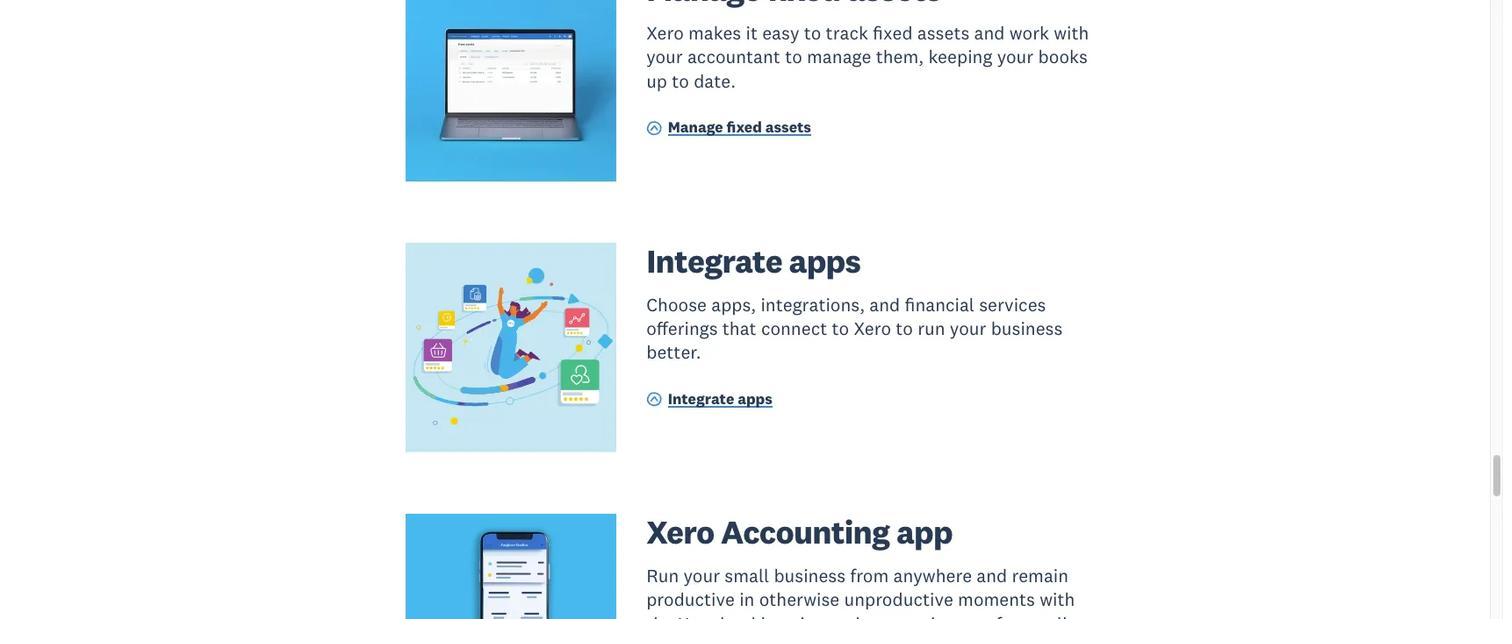 Task type: locate. For each thing, give the bounding box(es) containing it.
0 horizontal spatial business
[[774, 565, 846, 589]]

1 vertical spatial fixed
[[727, 118, 762, 137]]

better.
[[646, 341, 701, 365]]

unproductive
[[844, 589, 954, 613]]

fixed right manage
[[727, 118, 762, 137]]

manage
[[668, 118, 723, 137]]

app
[[897, 512, 953, 553], [960, 613, 991, 620]]

run your small business from anywhere and remain productive in otherwise unproductive moments with the xero bookkeeping and accounting app for sma
[[646, 565, 1075, 620]]

integrate apps inside button
[[668, 390, 773, 409]]

xero left run
[[854, 317, 891, 341]]

bookkeeping
[[720, 613, 825, 620]]

xero
[[646, 21, 684, 45], [854, 317, 891, 341], [646, 512, 714, 553], [678, 613, 716, 620]]

for
[[996, 613, 1019, 620]]

and
[[974, 21, 1005, 45], [870, 293, 900, 317], [977, 565, 1007, 589], [830, 613, 860, 620]]

0 vertical spatial fixed
[[873, 21, 913, 45]]

makes
[[688, 21, 741, 45]]

1 vertical spatial with
[[1040, 589, 1075, 613]]

xero down productive
[[678, 613, 716, 620]]

apps
[[789, 240, 861, 282], [738, 390, 773, 409]]

moments
[[958, 589, 1035, 613]]

small
[[725, 565, 769, 589]]

productive
[[646, 589, 735, 613]]

apps up the integrations,
[[789, 240, 861, 282]]

1 horizontal spatial app
[[960, 613, 991, 620]]

1 vertical spatial integrate apps
[[668, 390, 773, 409]]

1 horizontal spatial assets
[[918, 21, 970, 45]]

xero up run
[[646, 512, 714, 553]]

0 horizontal spatial assets
[[765, 118, 811, 137]]

xero accounting app
[[646, 512, 953, 553]]

0 horizontal spatial apps
[[738, 390, 773, 409]]

your right run
[[950, 317, 987, 341]]

xero inside run your small business from anywhere and remain productive in otherwise unproductive moments with the xero bookkeeping and accounting app for sma
[[678, 613, 716, 620]]

them,
[[876, 45, 924, 69]]

with down remain
[[1040, 589, 1075, 613]]

that
[[723, 317, 757, 341]]

fixed inside manage fixed assets "button"
[[727, 118, 762, 137]]

app up anywhere
[[897, 512, 953, 553]]

with inside xero makes it easy to track fixed assets and work with your accountant  to manage them, keeping your books up to date.
[[1054, 21, 1089, 45]]

manage fixed assets
[[668, 118, 811, 137]]

1 horizontal spatial fixed
[[873, 21, 913, 45]]

1 horizontal spatial apps
[[789, 240, 861, 282]]

0 vertical spatial business
[[991, 317, 1063, 341]]

xero up up
[[646, 21, 684, 45]]

app inside run your small business from anywhere and remain productive in otherwise unproductive moments with the xero bookkeeping and accounting app for sma
[[960, 613, 991, 620]]

business down services
[[991, 317, 1063, 341]]

0 vertical spatial integrate
[[646, 240, 782, 282]]

business up the otherwise
[[774, 565, 846, 589]]

assets down manage
[[765, 118, 811, 137]]

assets inside manage fixed assets "button"
[[765, 118, 811, 137]]

app down the 'moments'
[[960, 613, 991, 620]]

your up productive
[[684, 565, 720, 589]]

apps down that
[[738, 390, 773, 409]]

integrate
[[646, 240, 782, 282], [668, 390, 734, 409]]

and left the financial in the right of the page
[[870, 293, 900, 317]]

business
[[991, 317, 1063, 341], [774, 565, 846, 589]]

1 vertical spatial apps
[[738, 390, 773, 409]]

0 vertical spatial app
[[897, 512, 953, 553]]

integrate apps down better.
[[668, 390, 773, 409]]

easy
[[762, 21, 800, 45]]

integrate apps
[[646, 240, 861, 282], [668, 390, 773, 409]]

1 vertical spatial assets
[[765, 118, 811, 137]]

1 vertical spatial integrate
[[668, 390, 734, 409]]

assets up keeping
[[918, 21, 970, 45]]

offerings
[[646, 317, 718, 341]]

0 horizontal spatial fixed
[[727, 118, 762, 137]]

apps inside button
[[738, 390, 773, 409]]

integrate up apps,
[[646, 240, 782, 282]]

assets inside xero makes it easy to track fixed assets and work with your accountant  to manage them, keeping your books up to date.
[[918, 21, 970, 45]]

to down easy at the right of page
[[785, 45, 802, 69]]

integrate down better.
[[668, 390, 734, 409]]

0 vertical spatial assets
[[918, 21, 970, 45]]

with up books
[[1054, 21, 1089, 45]]

manage
[[807, 45, 872, 69]]

integrate inside button
[[668, 390, 734, 409]]

in
[[740, 589, 755, 613]]

otherwise
[[759, 589, 840, 613]]

assets
[[918, 21, 970, 45], [765, 118, 811, 137]]

fixed
[[873, 21, 913, 45], [727, 118, 762, 137]]

up
[[646, 69, 667, 93]]

1 vertical spatial business
[[774, 565, 846, 589]]

fixed up "them,"
[[873, 21, 913, 45]]

0 vertical spatial with
[[1054, 21, 1089, 45]]

with
[[1054, 21, 1089, 45], [1040, 589, 1075, 613]]

remain
[[1012, 565, 1069, 589]]

1 horizontal spatial business
[[991, 317, 1063, 341]]

to
[[804, 21, 821, 45], [785, 45, 802, 69], [672, 69, 689, 93], [832, 317, 849, 341], [896, 317, 913, 341]]

anywhere
[[894, 565, 972, 589]]

integrate apps up apps,
[[646, 240, 861, 282]]

business inside run your small business from anywhere and remain productive in otherwise unproductive moments with the xero bookkeeping and accounting app for sma
[[774, 565, 846, 589]]

0 vertical spatial apps
[[789, 240, 861, 282]]

manage fixed assets button
[[646, 118, 811, 141]]

1 vertical spatial app
[[960, 613, 991, 620]]

and up keeping
[[974, 21, 1005, 45]]

your
[[646, 45, 683, 69], [997, 45, 1034, 69], [950, 317, 987, 341], [684, 565, 720, 589]]



Task type: vqa. For each thing, say whether or not it's contained in the screenshot.
app inside the "Run your small business from anywhere and remain productive in otherwise unproductive moments with the Xero bookkeeping and accounting app for sma"
yes



Task type: describe. For each thing, give the bounding box(es) containing it.
to right up
[[672, 69, 689, 93]]

your inside choose apps, integrations, and financial services offerings that connect to xero to run your business better.
[[950, 317, 987, 341]]

financial
[[905, 293, 975, 317]]

0 vertical spatial integrate apps
[[646, 240, 861, 282]]

apps,
[[712, 293, 756, 317]]

integrations,
[[761, 293, 865, 317]]

and inside choose apps, integrations, and financial services offerings that connect to xero to run your business better.
[[870, 293, 900, 317]]

and inside xero makes it easy to track fixed assets and work with your accountant  to manage them, keeping your books up to date.
[[974, 21, 1005, 45]]

and up the 'moments'
[[977, 565, 1007, 589]]

your down work
[[997, 45, 1034, 69]]

0 horizontal spatial app
[[897, 512, 953, 553]]

it
[[746, 21, 758, 45]]

the
[[646, 613, 674, 620]]

your inside run your small business from anywhere and remain productive in otherwise unproductive moments with the xero bookkeeping and accounting app for sma
[[684, 565, 720, 589]]

from
[[850, 565, 889, 589]]

and down from
[[830, 613, 860, 620]]

services
[[979, 293, 1046, 317]]

xero inside xero makes it easy to track fixed assets and work with your accountant  to manage them, keeping your books up to date.
[[646, 21, 684, 45]]

run
[[918, 317, 945, 341]]

to left run
[[896, 317, 913, 341]]

keeping
[[929, 45, 993, 69]]

date.
[[694, 69, 736, 93]]

work
[[1010, 21, 1049, 45]]

choose apps, integrations, and financial services offerings that connect to xero to run your business better.
[[646, 293, 1063, 365]]

to right easy at the right of page
[[804, 21, 821, 45]]

your up up
[[646, 45, 683, 69]]

to down the integrations,
[[832, 317, 849, 341]]

xero inside choose apps, integrations, and financial services offerings that connect to xero to run your business better.
[[854, 317, 891, 341]]

business inside choose apps, integrations, and financial services offerings that connect to xero to run your business better.
[[991, 317, 1063, 341]]

choose
[[646, 293, 707, 317]]

books
[[1038, 45, 1088, 69]]

run
[[646, 565, 679, 589]]

track
[[826, 21, 868, 45]]

accounting
[[721, 512, 890, 553]]

connect
[[761, 317, 828, 341]]

accounting
[[865, 613, 956, 620]]

xero makes it easy to track fixed assets and work with your accountant  to manage them, keeping your books up to date.
[[646, 21, 1089, 93]]

with inside run your small business from anywhere and remain productive in otherwise unproductive moments with the xero bookkeeping and accounting app for sma
[[1040, 589, 1075, 613]]

fixed inside xero makes it easy to track fixed assets and work with your accountant  to manage them, keeping your books up to date.
[[873, 21, 913, 45]]

accountant
[[688, 45, 781, 69]]

integrate apps button
[[646, 389, 773, 413]]



